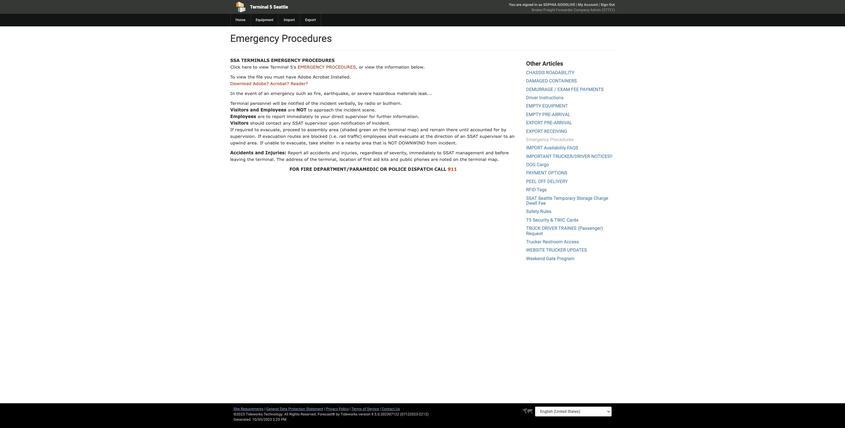 Task type: vqa. For each thing, say whether or not it's contained in the screenshot.
Such
yes



Task type: describe. For each thing, give the bounding box(es) containing it.
website
[[526, 248, 545, 253]]

cards
[[566, 217, 579, 223]]

site requirements link
[[234, 407, 264, 412]]

the down management
[[460, 157, 467, 162]]

in inside 'you are signed in as sophia goodlive | my account | sign out broker/freight forwarder company admin (57721)'
[[534, 3, 537, 7]]

in the event of an emergency such as fire, earthquake, or severe hazardous materials leak...
[[230, 91, 432, 96]]

terminal for 5
[[250, 4, 268, 10]]

are up take
[[303, 134, 310, 139]]

policy
[[339, 407, 349, 412]]

call
[[434, 167, 446, 172]]

of down there
[[455, 134, 459, 139]]

are inside 'you are signed in as sophia goodlive | my account | sign out broker/freight forwarder company admin (57721)'
[[516, 3, 521, 7]]

the
[[277, 157, 284, 162]]

shall
[[388, 134, 398, 139]]

trucker restroom access link
[[526, 239, 579, 245]]

the up employees
[[380, 127, 387, 132]]

site requirements | general data protection statement | privacy policy | terms of service | contact us ©2023 tideworks technology. all rights reserved. forecast® by tideworks version 9.5.0.202307122 (07122023-2212) generated: 10/05/2023 2:23 pm
[[234, 407, 429, 422]]

0 vertical spatial arrival
[[552, 112, 570, 117]]

1 horizontal spatial by
[[358, 101, 363, 106]]

personnel
[[250, 101, 271, 106]]

to
[[230, 74, 235, 80]]

1 export from the top
[[526, 120, 543, 125]]

to left approach
[[308, 107, 312, 113]]

requirements
[[241, 407, 264, 412]]

forecast®
[[318, 413, 335, 417]]

or inside "ssa terminals emergency procedures click here to view terminal 5's emergency procedures , or view the information below."
[[359, 64, 363, 70]]

0 vertical spatial pre-
[[542, 112, 552, 117]]

information.
[[393, 114, 419, 119]]

goodlive
[[558, 3, 575, 7]]

are inside report all accidents and injuries, regardless of severity, immediately to ssat management and before leaving the terminal. the address of the terminal, location of first aid kits and public phones are noted on the terminal map.
[[431, 157, 438, 162]]

receiving
[[544, 129, 567, 134]]

terminal inside report all accidents and injuries, regardless of severity, immediately to ssat management and before leaving the terminal. the address of the terminal, location of first aid kits and public phones are noted on the terminal map.
[[468, 157, 486, 162]]

import
[[526, 145, 543, 151]]

you
[[509, 3, 515, 7]]

contact
[[382, 407, 395, 412]]

2 vertical spatial if
[[260, 140, 263, 146]]

and up the terminal.
[[255, 150, 264, 155]]

fire,
[[314, 91, 322, 96]]

0 vertical spatial procedures
[[302, 58, 335, 63]]

all
[[304, 150, 308, 155]]

area.
[[247, 140, 258, 146]]

1 vertical spatial emergency
[[298, 64, 325, 70]]

roadability
[[546, 70, 574, 75]]

access
[[564, 239, 579, 245]]

of inside site requirements | general data protection statement | privacy policy | terms of service | contact us ©2023 tideworks technology. all rights reserved. forecast® by tideworks version 9.5.0.202307122 (07122023-2212) generated: 10/05/2023 2:23 pm
[[363, 407, 366, 412]]

0 horizontal spatial employees
[[230, 114, 256, 119]]

immediately inside terminal personnel will be notified of the incident verbally, by radio or bullhorn. visitors and employees are not to approach the incident scene. employees are to report immediately to your direct supervisor for further information. visitors should contact any ssat supervisor upon notification of incident. if required to evacuate, proceed to assembly area (shaded green on the terminal map) and remain there until accounted for by supervision. if evacuation routes are blocked (i.e. rail traffic) employees shall evacuate at the direction of an ssat supervisor to an upwind area. if unable to evacuate, take shelter in a nearby area that is not downwind from incident.
[[287, 114, 313, 119]]

and up at
[[420, 127, 428, 132]]

ssat inside report all accidents and injuries, regardless of severity, immediately to ssat management and before leaving the terminal. the address of the terminal, location of first aid kits and public phones are noted on the terminal map.
[[443, 150, 454, 155]]

on inside terminal personnel will be notified of the incident verbally, by radio or bullhorn. visitors and employees are not to approach the incident scene. employees are to report immediately to your direct supervisor for further information. visitors should contact any ssat supervisor upon notification of incident. if required to evacuate, proceed to assembly area (shaded green on the terminal map) and remain there until accounted for by supervision. if evacuation routes are blocked (i.e. rail traffic) employees shall evacuate at the direction of an ssat supervisor to an upwind area. if unable to evacuate, take shelter in a nearby area that is not downwind from incident.
[[373, 127, 378, 132]]

to right proceed
[[301, 127, 306, 132]]

the down fire,
[[311, 101, 318, 106]]

first
[[363, 157, 372, 162]]

signed
[[522, 3, 534, 7]]

all
[[284, 413, 288, 417]]

as inside 'you are signed in as sophia goodlive | my account | sign out broker/freight forwarder company admin (57721)'
[[538, 3, 542, 7]]

0 horizontal spatial seattle
[[273, 4, 288, 10]]

important trucker/driver notices!! link
[[526, 154, 612, 159]]

1 horizontal spatial incident
[[344, 107, 361, 113]]

and down personnel at the top of the page
[[250, 107, 259, 113]]

&
[[550, 217, 553, 223]]

ssa
[[230, 58, 240, 63]]

assembly
[[307, 127, 327, 132]]

1 vertical spatial incident.
[[438, 140, 457, 146]]

green
[[359, 127, 371, 132]]

for
[[289, 167, 299, 172]]

payment
[[526, 170, 547, 176]]

0 horizontal spatial supervisor
[[305, 120, 327, 126]]

by inside site requirements | general data protection statement | privacy policy | terms of service | contact us ©2023 tideworks technology. all rights reserved. forecast® by tideworks version 9.5.0.202307122 (07122023-2212) generated: 10/05/2023 2:23 pm
[[336, 413, 340, 417]]

adobe?
[[253, 81, 269, 86]]

(shaded
[[340, 127, 357, 132]]

5
[[270, 4, 272, 10]]

| up forecast®
[[324, 407, 325, 412]]

further
[[377, 114, 391, 119]]

any
[[283, 120, 291, 126]]

0 vertical spatial area
[[329, 127, 338, 132]]

the down the accidents
[[310, 157, 317, 162]]

terminal inside terminal personnel will be notified of the incident verbally, by radio or bullhorn. visitors and employees are not to approach the incident scene. employees are to report immediately to your direct supervisor for further information. visitors should contact any ssat supervisor upon notification of incident. if required to evacuate, proceed to assembly area (shaded green on the terminal map) and remain there until accounted for by supervision. if evacuation routes are blocked (i.e. rail traffic) employees shall evacuate at the direction of an ssat supervisor to an upwind area. if unable to evacuate, take shelter in a nearby area that is not downwind from incident.
[[388, 127, 406, 132]]

2 horizontal spatial supervisor
[[480, 134, 502, 139]]

| left my
[[576, 3, 577, 7]]

data
[[280, 407, 287, 412]]

evacuate
[[399, 134, 419, 139]]

contact us link
[[382, 407, 400, 412]]

a
[[341, 140, 344, 146]]

1 horizontal spatial an
[[460, 134, 465, 139]]

to inside report all accidents and injuries, regardless of severity, immediately to ssat management and before leaving the terminal. the address of the terminal, location of first aid kits and public phones are noted on the terminal map.
[[437, 150, 441, 155]]

2 horizontal spatial view
[[365, 64, 375, 70]]

to down evacuation
[[281, 140, 285, 146]]

terminals
[[241, 58, 270, 63]]

map.
[[488, 157, 499, 162]]

such
[[296, 91, 306, 96]]

my
[[578, 3, 583, 7]]

ssa terminals emergency procedures click here to view terminal 5's emergency procedures , or view the information below.
[[230, 58, 425, 70]]

view inside the to view the file you must have adobe acrobat installed. download adobe? acrobat? reader?
[[237, 74, 246, 80]]

the up direct
[[335, 107, 342, 113]]

address
[[286, 157, 303, 162]]

generated:
[[234, 418, 251, 422]]

| up 9.5.0.202307122 at the left of the page
[[380, 407, 381, 412]]

out
[[609, 3, 615, 7]]

1 empty from the top
[[526, 103, 541, 109]]

traffic)
[[347, 134, 362, 139]]

noted
[[439, 157, 452, 162]]

phones
[[414, 157, 429, 162]]

safety
[[526, 209, 539, 214]]

privacy policy link
[[326, 407, 349, 412]]

you
[[264, 74, 272, 80]]

report
[[272, 114, 285, 119]]

import availability faqs link
[[526, 145, 578, 151]]

program
[[557, 256, 575, 261]]

driver instructions link
[[526, 95, 564, 100]]

0 vertical spatial emergency
[[271, 58, 301, 63]]

chassis roadability link
[[526, 70, 574, 75]]

dispatch
[[408, 167, 433, 172]]

public
[[400, 157, 412, 162]]

at
[[420, 134, 424, 139]]

export
[[305, 18, 316, 22]]

(07122023-
[[400, 413, 419, 417]]

(i.e.
[[329, 134, 338, 139]]

| up tideworks
[[350, 407, 351, 412]]

immediately inside report all accidents and injuries, regardless of severity, immediately to ssat management and before leaving the terminal. the address of the terminal, location of first aid kits and public phones are noted on the terminal map.
[[409, 150, 436, 155]]

oog
[[526, 162, 536, 167]]

1 horizontal spatial evacuate,
[[286, 140, 307, 146]]

0 vertical spatial for
[[369, 114, 375, 119]]

articles
[[542, 60, 563, 67]]

damaged
[[526, 78, 548, 84]]

you are signed in as sophia goodlive | my account | sign out broker/freight forwarder company admin (57721)
[[509, 3, 615, 12]]

export receiving link
[[526, 129, 567, 134]]

damaged containers link
[[526, 78, 577, 84]]

leaving
[[230, 157, 246, 162]]

supervision.
[[230, 134, 256, 139]]

trucker
[[546, 248, 566, 253]]

demurrage / exam fee payments link
[[526, 87, 604, 92]]

1 vertical spatial or
[[351, 91, 356, 96]]

account
[[584, 3, 598, 7]]

are down notified
[[288, 107, 295, 113]]

accidents and injuries:
[[230, 150, 286, 155]]

us
[[396, 407, 400, 412]]

1 horizontal spatial supervisor
[[345, 114, 368, 119]]

injuries,
[[341, 150, 358, 155]]

and down severity,
[[390, 157, 398, 162]]

driver
[[526, 95, 538, 100]]

faqs
[[567, 145, 578, 151]]



Task type: locate. For each thing, give the bounding box(es) containing it.
to up noted
[[437, 150, 441, 155]]

of right notified
[[306, 101, 310, 106]]

0 vertical spatial not
[[296, 107, 307, 113]]

home
[[236, 18, 245, 22]]

1 vertical spatial evacuate,
[[286, 140, 307, 146]]

export up the import at the right of the page
[[526, 129, 543, 134]]

of
[[258, 91, 262, 96], [306, 101, 310, 106], [366, 120, 371, 126], [455, 134, 459, 139], [384, 150, 388, 155], [304, 157, 308, 162], [358, 157, 362, 162], [363, 407, 366, 412]]

map)
[[407, 127, 419, 132]]

installed.
[[331, 74, 351, 80]]

if
[[230, 127, 234, 132], [258, 134, 261, 139], [260, 140, 263, 146]]

t5 security & twic cards link
[[526, 217, 579, 223]]

of up kits
[[384, 150, 388, 155]]

the inside "ssa terminals emergency procedures click here to view terminal 5's emergency procedures , or view the information below."
[[376, 64, 383, 70]]

are left noted
[[431, 157, 438, 162]]

2 empty from the top
[[526, 112, 541, 117]]

terminal.
[[256, 157, 275, 162]]

0 vertical spatial export
[[526, 120, 543, 125]]

seattle right 5
[[273, 4, 288, 10]]

ssat down until
[[467, 134, 478, 139]]

before
[[495, 150, 509, 155]]

or inside terminal personnel will be notified of the incident verbally, by radio or bullhorn. visitors and employees are not to approach the incident scene. employees are to report immediately to your direct supervisor for further information. visitors should contact any ssat supervisor upon notification of incident. if required to evacuate, proceed to assembly area (shaded green on the terminal map) and remain there until accounted for by supervision. if evacuation routes are blocked (i.e. rail traffic) employees shall evacuate at the direction of an ssat supervisor to an upwind area. if unable to evacuate, take shelter in a nearby area that is not downwind from incident.
[[377, 101, 381, 106]]

of up green in the top of the page
[[366, 120, 371, 126]]

export up export receiving link
[[526, 120, 543, 125]]

incident
[[320, 101, 337, 106], [344, 107, 361, 113]]

are right you
[[516, 3, 521, 7]]

required
[[235, 127, 253, 132]]

seattle inside other articles chassis roadability damaged containers demurrage / exam fee payments driver instructions empty equipment empty pre-arrival export pre-arrival export receiving emergency procedures import availability faqs important trucker/driver notices!! oog cargo payment options peel off delivery rfid tags ssat seattle temporary storage charge dwell fee safety rules t5 security & twic cards truck driver trainee (passenger) request trucker restroom access website trucker updates weekend gate program
[[538, 196, 552, 201]]

procedures up emergency procedures link
[[302, 58, 335, 63]]

immediately up phones
[[409, 150, 436, 155]]

will
[[273, 101, 280, 106]]

1 vertical spatial procedures
[[326, 64, 356, 70]]

the up from
[[426, 134, 433, 139]]

the left the information
[[376, 64, 383, 70]]

procedures down export link
[[282, 33, 332, 44]]

safety rules link
[[526, 209, 552, 214]]

rules
[[540, 209, 552, 214]]

1 vertical spatial as
[[307, 91, 312, 96]]

0 vertical spatial if
[[230, 127, 234, 132]]

0 vertical spatial emergency
[[230, 33, 279, 44]]

1 horizontal spatial as
[[538, 3, 542, 7]]

delivery
[[547, 179, 568, 184]]

ssat up proceed
[[292, 120, 303, 126]]

ssat down rfid
[[526, 196, 537, 201]]

| left sign
[[599, 3, 600, 7]]

tags
[[537, 187, 547, 193]]

incident up approach
[[320, 101, 337, 106]]

evacuate, down 'contact'
[[260, 127, 281, 132]]

1 visitors from the top
[[230, 107, 249, 113]]

if up area.
[[258, 134, 261, 139]]

supervisor
[[345, 114, 368, 119], [305, 120, 327, 126], [480, 134, 502, 139]]

2 horizontal spatial an
[[509, 134, 515, 139]]

or
[[380, 167, 387, 172]]

1 vertical spatial not
[[388, 140, 397, 146]]

if right area.
[[260, 140, 263, 146]]

the
[[376, 64, 383, 70], [248, 74, 255, 80], [236, 91, 243, 96], [311, 101, 318, 106], [335, 107, 342, 113], [380, 127, 387, 132], [426, 134, 433, 139], [247, 157, 254, 162], [310, 157, 317, 162], [460, 157, 467, 162]]

or left the severe
[[351, 91, 356, 96]]

1 horizontal spatial procedures
[[550, 137, 573, 142]]

terminal left 5
[[250, 4, 268, 10]]

leak...
[[418, 91, 432, 96]]

for fire department/paramedic or police dispatch call 911
[[289, 167, 457, 172]]

0 horizontal spatial emergency
[[230, 33, 279, 44]]

2 horizontal spatial by
[[501, 127, 506, 132]]

to left the your
[[315, 114, 319, 119]]

visitors
[[230, 107, 249, 113], [230, 120, 249, 126]]

employees down "will"
[[260, 107, 286, 113]]

2 vertical spatial terminal
[[230, 101, 249, 106]]

|
[[576, 3, 577, 7], [599, 3, 600, 7], [264, 407, 265, 412], [324, 407, 325, 412], [350, 407, 351, 412], [380, 407, 381, 412]]

not down shall
[[388, 140, 397, 146]]

0 vertical spatial incident.
[[372, 120, 391, 126]]

terms
[[351, 407, 362, 412]]

1 horizontal spatial view
[[259, 64, 269, 70]]

or right ,
[[359, 64, 363, 70]]

to down the terminals
[[253, 64, 257, 70]]

0 vertical spatial evacuate,
[[260, 127, 281, 132]]

police
[[388, 167, 406, 172]]

information
[[385, 64, 409, 70]]

2 visitors from the top
[[230, 120, 249, 126]]

1 horizontal spatial terminal
[[250, 4, 268, 10]]

| left the general
[[264, 407, 265, 412]]

,
[[356, 64, 357, 70]]

terminal for personnel
[[230, 101, 249, 106]]

terminal up shall
[[388, 127, 406, 132]]

9.5.0.202307122
[[371, 413, 399, 417]]

employees
[[363, 134, 386, 139]]

procedures inside other articles chassis roadability damaged containers demurrage / exam fee payments driver instructions empty equipment empty pre-arrival export pre-arrival export receiving emergency procedures import availability faqs important trucker/driver notices!! oog cargo payment options peel off delivery rfid tags ssat seattle temporary storage charge dwell fee safety rules t5 security & twic cards truck driver trainee (passenger) request trucker restroom access website trucker updates weekend gate program
[[550, 137, 573, 142]]

0 horizontal spatial in
[[336, 140, 340, 146]]

0 vertical spatial employees
[[260, 107, 286, 113]]

0 horizontal spatial terminal
[[388, 127, 406, 132]]

visitors up 'required'
[[230, 120, 249, 126]]

payments
[[580, 87, 604, 92]]

dwell
[[526, 201, 537, 206]]

0 horizontal spatial terminal
[[230, 101, 249, 106]]

forwarder
[[556, 8, 573, 12]]

view
[[259, 64, 269, 70], [365, 64, 375, 70], [237, 74, 246, 80]]

1 horizontal spatial for
[[494, 127, 500, 132]]

view up download
[[237, 74, 246, 80]]

from
[[427, 140, 437, 146]]

supervisor up the notification
[[345, 114, 368, 119]]

1 vertical spatial incident
[[344, 107, 361, 113]]

or
[[359, 64, 363, 70], [351, 91, 356, 96], [377, 101, 381, 106]]

1 horizontal spatial or
[[359, 64, 363, 70]]

in
[[534, 3, 537, 7], [336, 140, 340, 146]]

0 horizontal spatial view
[[237, 74, 246, 80]]

for down scene.
[[369, 114, 375, 119]]

1 horizontal spatial employees
[[260, 107, 286, 113]]

the right the in
[[236, 91, 243, 96]]

1 vertical spatial visitors
[[230, 120, 249, 126]]

ssat inside other articles chassis roadability damaged containers demurrage / exam fee payments driver instructions empty equipment empty pre-arrival export pre-arrival export receiving emergency procedures import availability faqs important trucker/driver notices!! oog cargo payment options peel off delivery rfid tags ssat seattle temporary storage charge dwell fee safety rules t5 security & twic cards truck driver trainee (passenger) request trucker restroom access website trucker updates weekend gate program
[[526, 196, 537, 201]]

rfid tags link
[[526, 187, 547, 193]]

1 vertical spatial if
[[258, 134, 261, 139]]

1 horizontal spatial terminal
[[468, 157, 486, 162]]

0 horizontal spatial an
[[264, 91, 269, 96]]

2 vertical spatial or
[[377, 101, 381, 106]]

0 horizontal spatial procedures
[[282, 33, 332, 44]]

of down all at the left top of page
[[304, 157, 308, 162]]

1 vertical spatial immediately
[[409, 150, 436, 155]]

take
[[309, 140, 318, 146]]

1 vertical spatial export
[[526, 129, 543, 134]]

0 vertical spatial visitors
[[230, 107, 249, 113]]

2 vertical spatial supervisor
[[480, 134, 502, 139]]

the inside the to view the file you must have adobe acrobat installed. download adobe? acrobat? reader?
[[248, 74, 255, 80]]

supervisor up assembly
[[305, 120, 327, 126]]

arrival down equipment
[[552, 112, 570, 117]]

incident. down the direction
[[438, 140, 457, 146]]

as up broker/freight
[[538, 3, 542, 7]]

should
[[250, 120, 264, 126]]

direct
[[332, 114, 344, 119]]

and
[[250, 107, 259, 113], [420, 127, 428, 132], [255, 150, 264, 155], [332, 150, 340, 155], [486, 150, 493, 155], [390, 157, 398, 162]]

1 vertical spatial for
[[494, 127, 500, 132]]

empty down the driver
[[526, 103, 541, 109]]

to up before
[[504, 134, 508, 139]]

security
[[533, 217, 549, 223]]

empty down the empty equipment link at right top
[[526, 112, 541, 117]]

my account link
[[578, 3, 598, 7]]

1 horizontal spatial emergency
[[526, 137, 549, 142]]

1 vertical spatial terminal
[[468, 157, 486, 162]]

the down accidents and injuries:
[[247, 157, 254, 162]]

contact
[[266, 120, 281, 126]]

ssat up noted
[[443, 150, 454, 155]]

/
[[554, 87, 556, 92]]

trainee
[[558, 226, 577, 231]]

terminal down management
[[468, 157, 486, 162]]

are up the should
[[258, 114, 265, 119]]

rights
[[289, 413, 300, 417]]

to view the file you must have adobe acrobat installed. download adobe? acrobat? reader?
[[230, 74, 351, 86]]

1 vertical spatial procedures
[[550, 137, 573, 142]]

pre- down "empty pre-arrival" link
[[544, 120, 554, 125]]

0 vertical spatial in
[[534, 3, 537, 7]]

0 vertical spatial empty
[[526, 103, 541, 109]]

bullhorn.
[[383, 101, 402, 106]]

1 horizontal spatial seattle
[[538, 196, 552, 201]]

seattle down tags
[[538, 196, 552, 201]]

temporary
[[553, 196, 575, 201]]

terminal up "must"
[[270, 64, 289, 70]]

ssat seattle temporary storage charge dwell fee link
[[526, 196, 608, 206]]

emergency inside other articles chassis roadability damaged containers demurrage / exam fee payments driver instructions empty equipment empty pre-arrival export pre-arrival export receiving emergency procedures import availability faqs important trucker/driver notices!! oog cargo payment options peel off delivery rfid tags ssat seattle temporary storage charge dwell fee safety rules t5 security & twic cards truck driver trainee (passenger) request trucker restroom access website trucker updates weekend gate program
[[526, 137, 549, 142]]

management
[[456, 150, 484, 155]]

1 vertical spatial emergency
[[526, 137, 549, 142]]

by down "privacy policy" link at the bottom left of the page
[[336, 413, 340, 417]]

view down the terminals
[[259, 64, 269, 70]]

gate
[[546, 256, 556, 261]]

by left radio
[[358, 101, 363, 106]]

1 vertical spatial pre-
[[544, 120, 554, 125]]

event
[[245, 91, 257, 96]]

on inside report all accidents and injuries, regardless of severity, immediately to ssat management and before leaving the terminal. the address of the terminal, location of first aid kits and public phones are noted on the terminal map.
[[453, 157, 458, 162]]

of right event
[[258, 91, 262, 96]]

0 vertical spatial incident
[[320, 101, 337, 106]]

driver
[[542, 226, 557, 231]]

0 horizontal spatial by
[[336, 413, 340, 417]]

0 horizontal spatial on
[[373, 127, 378, 132]]

in right the signed
[[534, 3, 537, 7]]

cargo
[[537, 162, 549, 167]]

1 vertical spatial on
[[453, 157, 458, 162]]

incident. down further
[[372, 120, 391, 126]]

and up map. on the top of the page
[[486, 150, 493, 155]]

instructions
[[539, 95, 564, 100]]

as left fire,
[[307, 91, 312, 96]]

area down employees
[[362, 140, 371, 146]]

emergency up the import at the right of the page
[[526, 137, 549, 142]]

seattle
[[273, 4, 288, 10], [538, 196, 552, 201]]

empty pre-arrival link
[[526, 112, 570, 117]]

0 vertical spatial seattle
[[273, 4, 288, 10]]

0 horizontal spatial incident.
[[372, 120, 391, 126]]

1 horizontal spatial in
[[534, 3, 537, 7]]

911
[[448, 167, 457, 172]]

procedures down receiving
[[550, 137, 573, 142]]

terminal inside "ssa terminals emergency procedures click here to view terminal 5's emergency procedures , or view the information below."
[[270, 64, 289, 70]]

empty
[[526, 103, 541, 109], [526, 112, 541, 117]]

emergency down equipment link
[[230, 33, 279, 44]]

nearby
[[345, 140, 360, 146]]

0 vertical spatial procedures
[[282, 33, 332, 44]]

terminal inside terminal personnel will be notified of the incident verbally, by radio or bullhorn. visitors and employees are not to approach the incident scene. employees are to report immediately to your direct supervisor for further information. visitors should contact any ssat supervisor upon notification of incident. if required to evacuate, proceed to assembly area (shaded green on the terminal map) and remain there until accounted for by supervision. if evacuation routes are blocked (i.e. rail traffic) employees shall evacuate at the direction of an ssat supervisor to an upwind area. if unable to evacuate, take shelter in a nearby area that is not downwind from incident.
[[230, 101, 249, 106]]

to inside "ssa terminals emergency procedures click here to view terminal 5's emergency procedures , or view the information below."
[[253, 64, 257, 70]]

file
[[256, 74, 263, 80]]

regardless
[[360, 150, 382, 155]]

1 vertical spatial area
[[362, 140, 371, 146]]

pre- down the empty equipment link at right top
[[542, 112, 552, 117]]

0 horizontal spatial or
[[351, 91, 356, 96]]

other articles chassis roadability damaged containers demurrage / exam fee payments driver instructions empty equipment empty pre-arrival export pre-arrival export receiving emergency procedures import availability faqs important trucker/driver notices!! oog cargo payment options peel off delivery rfid tags ssat seattle temporary storage charge dwell fee safety rules t5 security & twic cards truck driver trainee (passenger) request trucker restroom access website trucker updates weekend gate program
[[526, 60, 612, 261]]

direction
[[434, 134, 453, 139]]

to down the should
[[255, 127, 259, 132]]

1 horizontal spatial not
[[388, 140, 397, 146]]

1 horizontal spatial area
[[362, 140, 371, 146]]

1 vertical spatial in
[[336, 140, 340, 146]]

1 vertical spatial terminal
[[270, 64, 289, 70]]

terminal down the in
[[230, 101, 249, 106]]

exam
[[557, 87, 570, 92]]

pre-
[[542, 112, 552, 117], [544, 120, 554, 125]]

hazardous
[[373, 91, 395, 96]]

an
[[264, 91, 269, 96], [460, 134, 465, 139], [509, 134, 515, 139]]

protection
[[288, 407, 305, 412]]

1 vertical spatial empty
[[526, 112, 541, 117]]

0 vertical spatial by
[[358, 101, 363, 106]]

0 horizontal spatial not
[[296, 107, 307, 113]]

visitors down the in
[[230, 107, 249, 113]]

on right noted
[[453, 157, 458, 162]]

of left first
[[358, 157, 362, 162]]

evacuate, down routes
[[286, 140, 307, 146]]

supervisor down the accounted
[[480, 134, 502, 139]]

0 vertical spatial immediately
[[287, 114, 313, 119]]

view right ,
[[365, 64, 375, 70]]

to up 'contact'
[[266, 114, 270, 119]]

incident.
[[372, 120, 391, 126], [438, 140, 457, 146]]

and up the terminal,
[[332, 150, 340, 155]]

2 horizontal spatial terminal
[[270, 64, 289, 70]]

other
[[526, 60, 541, 67]]

area up '(i.e.'
[[329, 127, 338, 132]]

1 vertical spatial employees
[[230, 114, 256, 119]]

1 horizontal spatial incident.
[[438, 140, 457, 146]]

0 horizontal spatial area
[[329, 127, 338, 132]]

or right radio
[[377, 101, 381, 106]]

by right the accounted
[[501, 127, 506, 132]]

fee
[[538, 201, 546, 206]]

verbally,
[[338, 101, 356, 106]]

if left 'required'
[[230, 127, 234, 132]]

employees up 'required'
[[230, 114, 256, 119]]

report
[[288, 150, 302, 155]]

emergency up adobe
[[298, 64, 325, 70]]

0 vertical spatial terminal
[[388, 127, 406, 132]]

1 horizontal spatial immediately
[[409, 150, 436, 155]]

1 vertical spatial supervisor
[[305, 120, 327, 126]]

severity,
[[389, 150, 408, 155]]

1 vertical spatial arrival
[[554, 120, 572, 125]]

0 horizontal spatial as
[[307, 91, 312, 96]]

downwind
[[399, 140, 425, 146]]

incident down verbally,
[[344, 107, 361, 113]]

the left file
[[248, 74, 255, 80]]

evacuate,
[[260, 127, 281, 132], [286, 140, 307, 146]]

0 vertical spatial on
[[373, 127, 378, 132]]

import link
[[278, 14, 300, 26]]

0 vertical spatial supervisor
[[345, 114, 368, 119]]

department/paramedic
[[314, 167, 379, 172]]

1 vertical spatial seattle
[[538, 196, 552, 201]]

arrival up receiving
[[554, 120, 572, 125]]

in inside terminal personnel will be notified of the incident verbally, by radio or bullhorn. visitors and employees are not to approach the incident scene. employees are to report immediately to your direct supervisor for further information. visitors should contact any ssat supervisor upon notification of incident. if required to evacuate, proceed to assembly area (shaded green on the terminal map) and remain there until accounted for by supervision. if evacuation routes are blocked (i.e. rail traffic) employees shall evacuate at the direction of an ssat supervisor to an upwind area. if unable to evacuate, take shelter in a nearby area that is not downwind from incident.
[[336, 140, 340, 146]]

2212)
[[419, 413, 429, 417]]

0 horizontal spatial immediately
[[287, 114, 313, 119]]

0 vertical spatial terminal
[[250, 4, 268, 10]]

1 vertical spatial by
[[501, 127, 506, 132]]

0 horizontal spatial evacuate,
[[260, 127, 281, 132]]

2 horizontal spatial or
[[377, 101, 381, 106]]

kits
[[381, 157, 389, 162]]

2 export from the top
[[526, 129, 543, 134]]

not down notified
[[296, 107, 307, 113]]

1 horizontal spatial on
[[453, 157, 458, 162]]

terminal 5 seattle
[[250, 4, 288, 10]]



